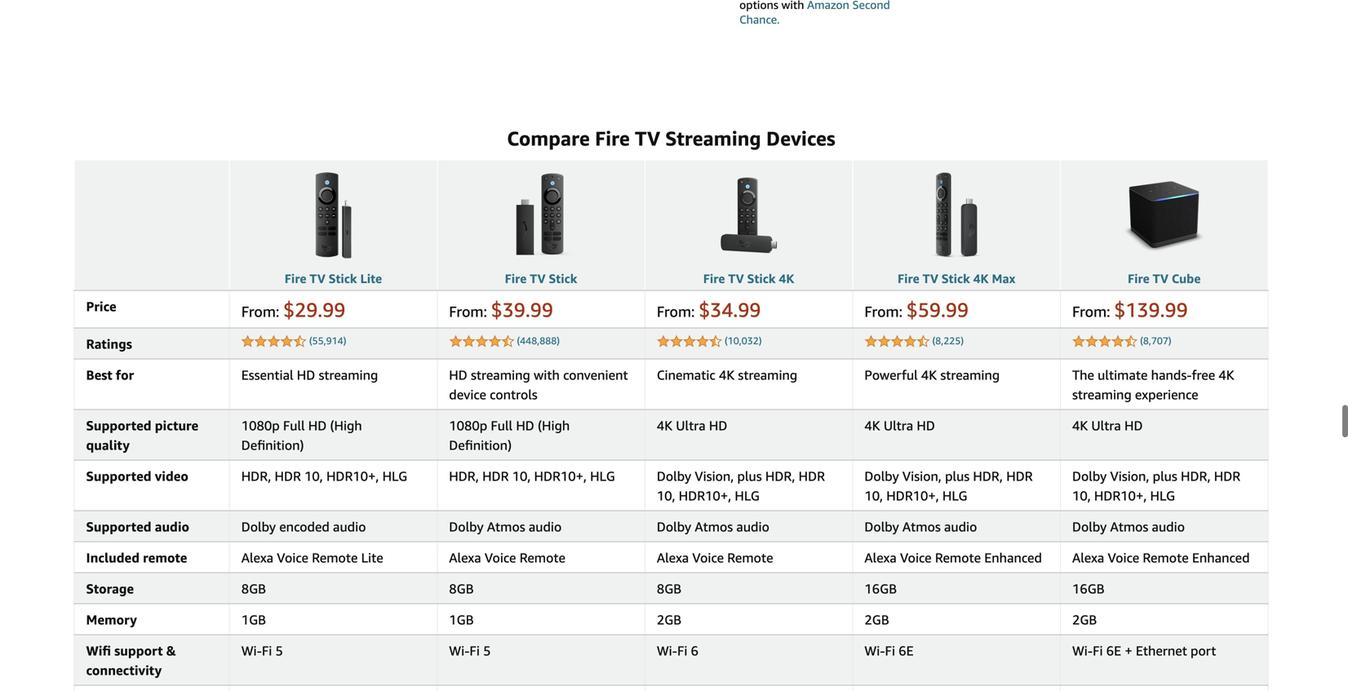 Task type: locate. For each thing, give the bounding box(es) containing it.
2 stick from the left
[[549, 271, 577, 286]]

4k down fire tv stick 4k image
[[779, 271, 794, 286]]

hd streaming with convenient device controls
[[449, 367, 628, 402]]

1 horizontal spatial enhanced
[[1192, 550, 1250, 565]]

streaming inside the ultimate hands-free 4k streaming experience
[[1072, 387, 1132, 402]]

from: left $39.99
[[449, 303, 487, 320]]

$59.99
[[906, 298, 969, 321]]

(55,914) link
[[309, 335, 346, 346]]

fire tv stick lite link
[[285, 271, 382, 286]]

tv up $29.99
[[310, 271, 325, 286]]

streaming inside the hd streaming with convenient device controls
[[471, 367, 530, 383]]

fire tv stick
[[505, 271, 577, 286]]

1 plus from the left
[[737, 468, 762, 484]]

ultra down 'ultimate'
[[1091, 418, 1121, 433]]

1 audio from the left
[[155, 519, 189, 534]]

from: $34.99
[[657, 298, 761, 321]]

from: inside from: $39.99
[[449, 303, 487, 320]]

1 1080p full hd (high definition) from the left
[[241, 418, 362, 453]]

stick
[[329, 271, 357, 286], [549, 271, 577, 286], [747, 271, 776, 286], [942, 271, 970, 286]]

hd down controls
[[516, 418, 534, 433]]

4 hdr, from the left
[[973, 468, 1003, 484]]

5 voice from the left
[[1108, 550, 1139, 565]]

fire up from: $29.99
[[285, 271, 306, 286]]

(8,225) link
[[932, 335, 964, 346]]

0 vertical spatial lite
[[360, 271, 382, 286]]

1080p full hd (high definition)
[[241, 418, 362, 453], [449, 418, 570, 453]]

4 audio from the left
[[736, 519, 769, 534]]

16gb
[[865, 581, 897, 596], [1072, 581, 1105, 596]]

definition)
[[241, 437, 304, 453], [449, 437, 512, 453]]

4 stick from the left
[[942, 271, 970, 286]]

3 8gb from the left
[[657, 581, 681, 596]]

hd inside the hd streaming with convenient device controls
[[449, 367, 467, 383]]

amazon second chance.
[[739, 0, 890, 26]]

lite for fire tv stick lite
[[360, 271, 382, 286]]

for
[[116, 367, 134, 383]]

fire for fire tv stick 4k
[[703, 271, 725, 286]]

hdr, hdr 10, hdr10+, hlg
[[241, 468, 407, 484], [449, 468, 615, 484]]

2 2gb from the left
[[865, 612, 889, 627]]

2 vertical spatial supported
[[86, 519, 151, 534]]

4k ultra hd down cinematic
[[657, 418, 727, 433]]

0 horizontal spatial 8gb
[[241, 581, 266, 596]]

fire up from: $139.99 on the right
[[1128, 271, 1150, 286]]

from: left $29.99
[[241, 303, 279, 320]]

hdr
[[275, 468, 301, 484], [482, 468, 509, 484], [799, 468, 825, 484], [1006, 468, 1033, 484], [1214, 468, 1241, 484]]

voice
[[277, 550, 308, 565], [485, 550, 516, 565], [692, 550, 724, 565], [900, 550, 932, 565], [1108, 550, 1139, 565]]

1 horizontal spatial wi-fi 5
[[449, 643, 491, 658]]

3 supported from the top
[[86, 519, 151, 534]]

1 horizontal spatial (high
[[538, 418, 570, 433]]

2 ultra from the left
[[884, 418, 913, 433]]

2 horizontal spatial 8gb
[[657, 581, 681, 596]]

fire tv stick lite image
[[284, 166, 382, 264]]

3 wi- from the left
[[657, 643, 677, 658]]

fire for fire tv stick 4k max
[[898, 271, 919, 286]]

1 stick from the left
[[329, 271, 357, 286]]

1 vertical spatial supported
[[86, 468, 151, 484]]

max
[[992, 271, 1015, 286]]

from: inside from: $34.99
[[657, 303, 695, 320]]

from: left $59.99
[[865, 303, 903, 320]]

stick up $39.99
[[549, 271, 577, 286]]

from: $39.99
[[449, 298, 553, 321]]

fire up $39.99
[[505, 271, 527, 286]]

1080p down essential
[[241, 418, 280, 433]]

$29.99
[[283, 298, 345, 321]]

4 wi- from the left
[[865, 643, 885, 658]]

0 vertical spatial supported
[[86, 418, 151, 433]]

fi
[[262, 643, 272, 658], [470, 643, 480, 658], [677, 643, 688, 658], [885, 643, 895, 658], [1093, 643, 1103, 658]]

streaming down (55,914)
[[319, 367, 378, 383]]

hd right essential
[[297, 367, 315, 383]]

hd down cinematic 4k streaming
[[709, 418, 727, 433]]

5 hdr, from the left
[[1181, 468, 1211, 484]]

wi-fi 6e
[[865, 643, 914, 658]]

0 horizontal spatial 1080p full hd (high definition)
[[241, 418, 362, 453]]

fire tv stick 4k max image
[[909, 166, 1004, 264]]

lite down fire tv stick lite image
[[360, 271, 382, 286]]

4k down the
[[1072, 418, 1088, 433]]

0 horizontal spatial definition)
[[241, 437, 304, 453]]

fire for fire tv stick
[[505, 271, 527, 286]]

lite down dolby encoded audio
[[361, 550, 383, 565]]

from:
[[241, 303, 279, 320], [449, 303, 487, 320], [657, 303, 695, 320], [865, 303, 903, 320], [1072, 303, 1110, 320]]

1 horizontal spatial 5
[[483, 643, 491, 658]]

(high down essential hd streaming
[[330, 418, 362, 433]]

dolby
[[657, 468, 691, 484], [865, 468, 899, 484], [1072, 468, 1107, 484], [241, 519, 276, 534], [449, 519, 484, 534], [657, 519, 691, 534], [865, 519, 899, 534], [1072, 519, 1107, 534]]

2 horizontal spatial vision,
[[1110, 468, 1149, 484]]

(10,032) link
[[725, 335, 762, 346]]

from: inside from: $29.99
[[241, 303, 279, 320]]

picture
[[155, 418, 198, 433]]

from: $139.99
[[1072, 298, 1188, 321]]

stick for fire tv stick 4k
[[747, 271, 776, 286]]

1 horizontal spatial full
[[491, 418, 513, 433]]

0 horizontal spatial 2gb
[[657, 612, 681, 627]]

supported down quality
[[86, 468, 151, 484]]

1 horizontal spatial 6e
[[1106, 643, 1121, 658]]

5 hdr from the left
[[1214, 468, 1241, 484]]

2 plus from the left
[[945, 468, 970, 484]]

1 horizontal spatial vision,
[[903, 468, 942, 484]]

5 fi from the left
[[1093, 643, 1103, 658]]

4 from: from the left
[[865, 303, 903, 320]]

with
[[534, 367, 560, 383]]

1 horizontal spatial ultra
[[884, 418, 913, 433]]

1 hdr, hdr 10, hdr10+, hlg from the left
[[241, 468, 407, 484]]

(8,707) link
[[1140, 335, 1172, 346]]

1 atmos from the left
[[487, 519, 525, 534]]

2 from: from the left
[[449, 303, 487, 320]]

0 horizontal spatial ultra
[[676, 418, 706, 433]]

streaming up controls
[[471, 367, 530, 383]]

from: inside from: $59.99
[[865, 303, 903, 320]]

ethernet
[[1136, 643, 1187, 658]]

best
[[86, 367, 112, 383]]

0 horizontal spatial wi-fi 5
[[241, 643, 283, 658]]

0 horizontal spatial enhanced
[[984, 550, 1042, 565]]

streaming down (8,225)
[[940, 367, 1000, 383]]

1 horizontal spatial definition)
[[449, 437, 512, 453]]

supported video
[[86, 468, 188, 484]]

4 alexa from the left
[[865, 550, 897, 565]]

stick up $59.99
[[942, 271, 970, 286]]

1 1080p from the left
[[241, 418, 280, 433]]

1080p down device
[[449, 418, 487, 433]]

amazon second chance. link
[[739, 0, 890, 26]]

2 atmos from the left
[[695, 519, 733, 534]]

fire tv stick 4k max link
[[898, 271, 1015, 286]]

3 dolby atmos audio from the left
[[865, 519, 977, 534]]

hdr,
[[241, 468, 271, 484], [449, 468, 479, 484], [765, 468, 795, 484], [973, 468, 1003, 484], [1181, 468, 1211, 484]]

fire up from: $59.99
[[898, 271, 919, 286]]

streaming for powerful 4k streaming
[[940, 367, 1000, 383]]

1080p
[[241, 418, 280, 433], [449, 418, 487, 433]]

supported up included
[[86, 519, 151, 534]]

1 horizontal spatial 1gb
[[449, 612, 474, 627]]

ultra down powerful
[[884, 418, 913, 433]]

4 remote from the left
[[935, 550, 981, 565]]

hlg
[[382, 468, 407, 484], [590, 468, 615, 484], [735, 488, 760, 503], [942, 488, 968, 503], [1150, 488, 1175, 503]]

tv
[[635, 126, 660, 150], [310, 271, 325, 286], [530, 271, 546, 286], [728, 271, 744, 286], [923, 271, 938, 286], [1153, 271, 1169, 286]]

wi-
[[241, 643, 262, 658], [449, 643, 470, 658], [657, 643, 677, 658], [865, 643, 885, 658], [1072, 643, 1093, 658]]

dolby encoded audio
[[241, 519, 366, 534]]

0 horizontal spatial vision,
[[695, 468, 734, 484]]

2 audio from the left
[[333, 519, 366, 534]]

1 1gb from the left
[[241, 612, 266, 627]]

1gb
[[241, 612, 266, 627], [449, 612, 474, 627]]

(10,032)
[[725, 335, 762, 346]]

2 horizontal spatial dolby vision, plus hdr, hdr 10, hdr10+, hlg
[[1072, 468, 1241, 503]]

1 horizontal spatial hdr, hdr 10, hdr10+, hlg
[[449, 468, 615, 484]]

3 stick from the left
[[747, 271, 776, 286]]

memory
[[86, 612, 137, 627]]

2 hdr from the left
[[482, 468, 509, 484]]

0 horizontal spatial 16gb
[[865, 581, 897, 596]]

support
[[114, 643, 163, 658]]

stick up the "$34.99"
[[747, 271, 776, 286]]

4k left max
[[973, 271, 989, 286]]

0 horizontal spatial 1080p
[[241, 418, 280, 433]]

0 horizontal spatial alexa voice remote enhanced
[[865, 550, 1042, 565]]

ultra down cinematic
[[676, 418, 706, 433]]

10,
[[304, 468, 323, 484], [512, 468, 531, 484], [657, 488, 675, 503], [865, 488, 883, 503], [1072, 488, 1091, 503]]

2 horizontal spatial 2gb
[[1072, 612, 1097, 627]]

5 audio from the left
[[944, 519, 977, 534]]

tv up $39.99
[[530, 271, 546, 286]]

0 horizontal spatial 6e
[[899, 643, 914, 658]]

definition) down essential
[[241, 437, 304, 453]]

1 supported from the top
[[86, 418, 151, 433]]

tv left cube
[[1153, 271, 1169, 286]]

tv for fire tv stick 4k
[[728, 271, 744, 286]]

second
[[852, 0, 890, 11]]

1 dolby vision, plus hdr, hdr 10, hdr10+, hlg from the left
[[657, 468, 825, 503]]

streaming down the
[[1072, 387, 1132, 402]]

tv for fire tv cube
[[1153, 271, 1169, 286]]

wifi
[[86, 643, 111, 658]]

1 6e from the left
[[899, 643, 914, 658]]

0 horizontal spatial 1gb
[[241, 612, 266, 627]]

0 horizontal spatial 5
[[275, 643, 283, 658]]

0 horizontal spatial alexa voice remote
[[449, 550, 566, 565]]

remote
[[312, 550, 358, 565], [520, 550, 566, 565], [727, 550, 773, 565], [935, 550, 981, 565], [1143, 550, 1189, 565]]

3 ultra from the left
[[1091, 418, 1121, 433]]

1 horizontal spatial dolby vision, plus hdr, hdr 10, hdr10+, hlg
[[865, 468, 1033, 503]]

1 horizontal spatial 4k ultra hd
[[865, 418, 935, 433]]

1 horizontal spatial 1080p full hd (high definition)
[[449, 418, 570, 453]]

2 wi-fi 5 from the left
[[449, 643, 491, 658]]

2 supported from the top
[[86, 468, 151, 484]]

5 from: from the left
[[1072, 303, 1110, 320]]

streaming for essential hd streaming
[[319, 367, 378, 383]]

4k ultra hd down 'ultimate'
[[1072, 418, 1143, 433]]

1 2gb from the left
[[657, 612, 681, 627]]

audio
[[155, 519, 189, 534], [333, 519, 366, 534], [529, 519, 562, 534], [736, 519, 769, 534], [944, 519, 977, 534], [1152, 519, 1185, 534]]

wi-fi 6
[[657, 643, 699, 658]]

1 wi- from the left
[[241, 643, 262, 658]]

tv up the "$34.99"
[[728, 271, 744, 286]]

chance.
[[739, 13, 780, 26]]

4k ultra hd down powerful
[[865, 418, 935, 433]]

alexa voice remote enhanced
[[865, 550, 1042, 565], [1072, 550, 1250, 565]]

wi-fi 5
[[241, 643, 283, 658], [449, 643, 491, 658]]

fire for fire tv cube
[[1128, 271, 1150, 286]]

full down controls
[[491, 418, 513, 433]]

3 alexa from the left
[[657, 550, 689, 565]]

(high down the hd streaming with convenient device controls
[[538, 418, 570, 433]]

stick for fire tv stick 4k max
[[942, 271, 970, 286]]

2 horizontal spatial ultra
[[1091, 418, 1121, 433]]

2gb
[[657, 612, 681, 627], [865, 612, 889, 627], [1072, 612, 1097, 627]]

streaming down the (10,032)
[[738, 367, 797, 383]]

stick up $29.99
[[329, 271, 357, 286]]

fire right compare
[[595, 126, 630, 150]]

supported inside the supported picture quality
[[86, 418, 151, 433]]

0 horizontal spatial full
[[283, 418, 305, 433]]

4k down powerful
[[865, 418, 880, 433]]

from: left $139.99
[[1072, 303, 1110, 320]]

4 hdr from the left
[[1006, 468, 1033, 484]]

fire up from: $34.99 at the top of page
[[703, 271, 725, 286]]

1080p full hd (high definition) down controls
[[449, 418, 570, 453]]

full down essential hd streaming
[[283, 418, 305, 433]]

1 horizontal spatial plus
[[945, 468, 970, 484]]

2 horizontal spatial plus
[[1153, 468, 1177, 484]]

1 full from the left
[[283, 418, 305, 433]]

(448,888) link
[[517, 335, 560, 346]]

video
[[155, 468, 188, 484]]

2 horizontal spatial 4k ultra hd
[[1072, 418, 1143, 433]]

2 hdr, hdr 10, hdr10+, hlg from the left
[[449, 468, 615, 484]]

hd down essential hd streaming
[[308, 418, 327, 433]]

from: for $34.99
[[657, 303, 695, 320]]

4k right free
[[1219, 367, 1234, 383]]

4 fi from the left
[[885, 643, 895, 658]]

tv up $59.99
[[923, 271, 938, 286]]

3 remote from the left
[[727, 550, 773, 565]]

from: left the "$34.99"
[[657, 303, 695, 320]]

4k down cinematic
[[657, 418, 673, 433]]

2 1080p full hd (high definition) from the left
[[449, 418, 570, 453]]

1 vertical spatial lite
[[361, 550, 383, 565]]

2 4k ultra hd from the left
[[865, 418, 935, 433]]

0 horizontal spatial dolby vision, plus hdr, hdr 10, hdr10+, hlg
[[657, 468, 825, 503]]

2 voice from the left
[[485, 550, 516, 565]]

from: inside from: $139.99
[[1072, 303, 1110, 320]]

supported up quality
[[86, 418, 151, 433]]

atmos
[[487, 519, 525, 534], [695, 519, 733, 534], [903, 519, 941, 534], [1110, 519, 1149, 534]]

fire
[[595, 126, 630, 150], [285, 271, 306, 286], [505, 271, 527, 286], [703, 271, 725, 286], [898, 271, 919, 286], [1128, 271, 1150, 286]]

from: for $139.99
[[1072, 303, 1110, 320]]

0 horizontal spatial hdr, hdr 10, hdr10+, hlg
[[241, 468, 407, 484]]

1 horizontal spatial 1080p
[[449, 418, 487, 433]]

streaming
[[319, 367, 378, 383], [471, 367, 530, 383], [738, 367, 797, 383], [940, 367, 1000, 383], [1072, 387, 1132, 402]]

0 horizontal spatial plus
[[737, 468, 762, 484]]

hd up device
[[449, 367, 467, 383]]

1 4k ultra hd from the left
[[657, 418, 727, 433]]

6e
[[899, 643, 914, 658], [1106, 643, 1121, 658]]

1080p full hd (high definition) down essential hd streaming
[[241, 418, 362, 453]]

hdr10+,
[[326, 468, 379, 484], [534, 468, 587, 484], [679, 488, 731, 503], [886, 488, 939, 503], [1094, 488, 1147, 503]]

2gb up wi-fi 6
[[657, 612, 681, 627]]

hd
[[297, 367, 315, 383], [449, 367, 467, 383], [308, 418, 327, 433], [516, 418, 534, 433], [709, 418, 727, 433], [917, 418, 935, 433], [1125, 418, 1143, 433]]

2 dolby vision, plus hdr, hdr 10, hdr10+, hlg from the left
[[865, 468, 1033, 503]]

1 horizontal spatial 2gb
[[865, 612, 889, 627]]

1 horizontal spatial alexa voice remote enhanced
[[1072, 550, 1250, 565]]

1 horizontal spatial 16gb
[[1072, 581, 1105, 596]]

1 wi-fi 5 from the left
[[241, 643, 283, 658]]

port
[[1191, 643, 1216, 658]]

device
[[449, 387, 486, 402]]

from: for $29.99
[[241, 303, 279, 320]]

8gb
[[241, 581, 266, 596], [449, 581, 474, 596], [657, 581, 681, 596]]

0 horizontal spatial (high
[[330, 418, 362, 433]]

0 horizontal spatial 4k ultra hd
[[657, 418, 727, 433]]

plus
[[737, 468, 762, 484], [945, 468, 970, 484], [1153, 468, 1177, 484]]

1 (high from the left
[[330, 418, 362, 433]]

definition) down device
[[449, 437, 512, 453]]

1 horizontal spatial 8gb
[[449, 581, 474, 596]]

tv for fire tv stick
[[530, 271, 546, 286]]

6e for wi-fi 6e
[[899, 643, 914, 658]]

(high
[[330, 418, 362, 433], [538, 418, 570, 433]]

2gb up wi-fi 6e + ethernet port
[[1072, 612, 1097, 627]]

enhanced
[[984, 550, 1042, 565], [1192, 550, 1250, 565]]

3 vision, from the left
[[1110, 468, 1149, 484]]

1 horizontal spatial alexa voice remote
[[657, 550, 773, 565]]

2gb up wi-fi 6e on the right bottom
[[865, 612, 889, 627]]

1 from: from the left
[[241, 303, 279, 320]]

1 voice from the left
[[277, 550, 308, 565]]



Task type: vqa. For each thing, say whether or not it's contained in the screenshot.
third Alexa
yes



Task type: describe. For each thing, give the bounding box(es) containing it.
connectivity
[[86, 662, 162, 678]]

ratings
[[86, 336, 132, 352]]

essential
[[241, 367, 293, 383]]

fire tv stick lite
[[285, 271, 382, 286]]

$34.99
[[699, 298, 761, 321]]

cube
[[1172, 271, 1201, 286]]

1 8gb from the left
[[241, 581, 266, 596]]

supported for supported picture quality
[[86, 418, 151, 433]]

2 vision, from the left
[[903, 468, 942, 484]]

fire tv stick 4k link
[[703, 271, 794, 286]]

2 wi- from the left
[[449, 643, 470, 658]]

supported audio
[[86, 519, 189, 534]]

2 fi from the left
[[470, 643, 480, 658]]

the
[[1072, 367, 1094, 383]]

2 alexa from the left
[[449, 550, 481, 565]]

2 remote from the left
[[520, 550, 566, 565]]

1 vision, from the left
[[695, 468, 734, 484]]

wifi support & connectivity
[[86, 643, 176, 678]]

fire tv stick 4k max
[[898, 271, 1015, 286]]

fire tv cube image
[[1115, 166, 1213, 264]]

1 5 from the left
[[275, 643, 283, 658]]

fire tv stick 4k
[[703, 271, 794, 286]]

controls
[[490, 387, 538, 402]]

wi-fi 6e + ethernet port
[[1072, 643, 1216, 658]]

5 wi- from the left
[[1072, 643, 1093, 658]]

essential hd streaming
[[241, 367, 378, 383]]

supported picture quality
[[86, 418, 198, 453]]

2 dolby atmos audio from the left
[[657, 519, 769, 534]]

2 enhanced from the left
[[1192, 550, 1250, 565]]

3 plus from the left
[[1153, 468, 1177, 484]]

free
[[1192, 367, 1215, 383]]

1 enhanced from the left
[[984, 550, 1042, 565]]

fire for fire tv stick lite
[[285, 271, 306, 286]]

4 dolby atmos audio from the left
[[1072, 519, 1185, 534]]

2 1gb from the left
[[449, 612, 474, 627]]

compare
[[507, 126, 590, 150]]

3 audio from the left
[[529, 519, 562, 534]]

3 hdr, from the left
[[765, 468, 795, 484]]

1 alexa from the left
[[241, 550, 273, 565]]

streaming for cinematic 4k streaming
[[738, 367, 797, 383]]

1 dolby atmos audio from the left
[[449, 519, 562, 534]]

2 alexa voice remote enhanced from the left
[[1072, 550, 1250, 565]]

devices
[[766, 126, 835, 150]]

from: $29.99
[[241, 298, 345, 321]]

2 16gb from the left
[[1072, 581, 1105, 596]]

hd down the ultimate hands-free 4k streaming experience
[[1125, 418, 1143, 433]]

powerful 4k streaming
[[865, 367, 1000, 383]]

stick for fire tv stick
[[549, 271, 577, 286]]

the ultimate hands-free 4k streaming experience
[[1072, 367, 1234, 402]]

6
[[691, 643, 699, 658]]

from: $59.99
[[865, 298, 969, 321]]

2 hdr, from the left
[[449, 468, 479, 484]]

$139.99
[[1114, 298, 1188, 321]]

3 voice from the left
[[692, 550, 724, 565]]

encoded
[[279, 519, 330, 534]]

cinematic 4k streaming
[[657, 367, 797, 383]]

best for
[[86, 367, 134, 383]]

2 full from the left
[[491, 418, 513, 433]]

cinematic
[[657, 367, 716, 383]]

2 (high from the left
[[538, 418, 570, 433]]

4k right powerful
[[921, 367, 937, 383]]

3 2gb from the left
[[1072, 612, 1097, 627]]

(55,914)
[[309, 335, 346, 346]]

quality
[[86, 437, 130, 453]]

2 1080p from the left
[[449, 418, 487, 433]]

1 remote from the left
[[312, 550, 358, 565]]

convenient
[[563, 367, 628, 383]]

4 voice from the left
[[900, 550, 932, 565]]

4k inside the ultimate hands-free 4k streaming experience
[[1219, 367, 1234, 383]]

2 5 from the left
[[483, 643, 491, 658]]

2 alexa voice remote from the left
[[657, 550, 773, 565]]

1 16gb from the left
[[865, 581, 897, 596]]

5 alexa from the left
[[1072, 550, 1104, 565]]

6 audio from the left
[[1152, 519, 1185, 534]]

fire tv stick 4k image
[[701, 166, 797, 264]]

fire tv stick link
[[505, 271, 577, 286]]

amazon
[[807, 0, 849, 11]]

$39.99
[[491, 298, 553, 321]]

1 alexa voice remote enhanced from the left
[[865, 550, 1042, 565]]

compare fire tv streaming devices
[[507, 126, 835, 150]]

1 hdr, from the left
[[241, 468, 271, 484]]

3 atmos from the left
[[903, 519, 941, 534]]

4k down (10,032) link
[[719, 367, 735, 383]]

fire tv cube link
[[1128, 271, 1201, 286]]

alexa voice remote lite
[[241, 550, 383, 565]]

&
[[166, 643, 176, 658]]

tv for fire tv stick 4k max
[[923, 271, 938, 286]]

1 alexa voice remote from the left
[[449, 550, 566, 565]]

streaming
[[665, 126, 761, 150]]

3 fi from the left
[[677, 643, 688, 658]]

from: for $39.99
[[449, 303, 487, 320]]

(448,888)
[[517, 335, 560, 346]]

fire tv cube
[[1128, 271, 1201, 286]]

included remote
[[86, 550, 187, 565]]

remote
[[143, 550, 187, 565]]

3 hdr from the left
[[799, 468, 825, 484]]

4 atmos from the left
[[1110, 519, 1149, 534]]

3 dolby vision, plus hdr, hdr 10, hdr10+, hlg from the left
[[1072, 468, 1241, 503]]

hands-
[[1151, 367, 1192, 383]]

lite for alexa voice remote lite
[[361, 550, 383, 565]]

powerful
[[865, 367, 918, 383]]

supported for supported video
[[86, 468, 151, 484]]

1 fi from the left
[[262, 643, 272, 658]]

fire tv stick image
[[492, 166, 590, 264]]

2 8gb from the left
[[449, 581, 474, 596]]

5 remote from the left
[[1143, 550, 1189, 565]]

from: for $59.99
[[865, 303, 903, 320]]

3 4k ultra hd from the left
[[1072, 418, 1143, 433]]

tv for fire tv stick lite
[[310, 271, 325, 286]]

tv left streaming
[[635, 126, 660, 150]]

1 hdr from the left
[[275, 468, 301, 484]]

2 definition) from the left
[[449, 437, 512, 453]]

price
[[86, 299, 116, 314]]

(8,225)
[[932, 335, 964, 346]]

storage
[[86, 581, 134, 596]]

stick for fire tv stick lite
[[329, 271, 357, 286]]

1 ultra from the left
[[676, 418, 706, 433]]

ultimate
[[1098, 367, 1148, 383]]

included
[[86, 550, 140, 565]]

1 definition) from the left
[[241, 437, 304, 453]]

(8,707)
[[1140, 335, 1172, 346]]

experience
[[1135, 387, 1198, 402]]

hd down powerful 4k streaming at bottom
[[917, 418, 935, 433]]

supported for supported audio
[[86, 519, 151, 534]]

6e for wi-fi 6e + ethernet port
[[1106, 643, 1121, 658]]

+
[[1125, 643, 1132, 658]]



